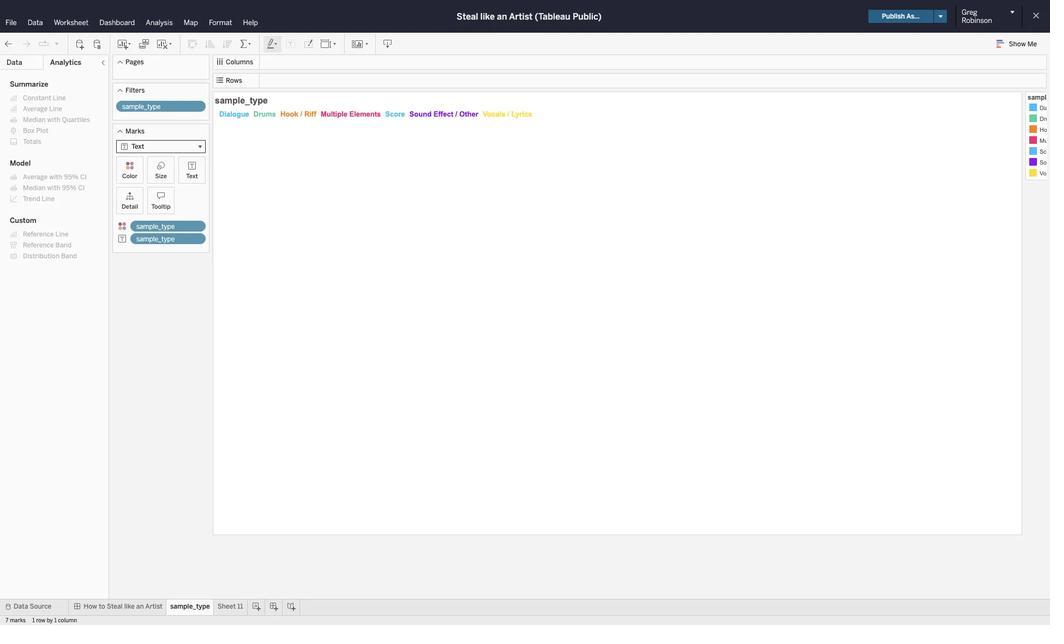 Task type: locate. For each thing, give the bounding box(es) containing it.
1 horizontal spatial 1
[[54, 618, 57, 625]]

artist right the to in the left bottom of the page
[[145, 604, 163, 611]]

box
[[23, 127, 35, 135]]

how
[[84, 604, 97, 611]]

clear sheet image
[[156, 38, 174, 49]]

1 vertical spatial 95%
[[62, 184, 77, 192]]

0 horizontal spatial an
[[136, 604, 144, 611]]

with for average with 95% ci
[[49, 174, 62, 181]]

0 vertical spatial ci
[[80, 174, 87, 181]]

trend line
[[23, 195, 55, 203]]

median with quartiles
[[23, 116, 90, 124]]

0 vertical spatial an
[[497, 11, 507, 22]]

an left (tableau
[[497, 11, 507, 22]]

line up median with quartiles
[[49, 105, 62, 113]]

1 vertical spatial an
[[136, 604, 144, 611]]

average
[[23, 105, 48, 113], [23, 174, 48, 181]]

to
[[99, 604, 105, 611]]

ci up median with 95% ci
[[80, 174, 87, 181]]

quartiles
[[62, 116, 90, 124]]

band up distribution band
[[55, 242, 71, 249]]

line up reference band
[[55, 231, 68, 238]]

plot
[[36, 127, 49, 135]]

reference up distribution
[[23, 242, 54, 249]]

1 vertical spatial like
[[124, 604, 135, 611]]

average for average line
[[23, 105, 48, 113]]

public)
[[573, 11, 602, 22]]

with up median with 95% ci
[[49, 174, 62, 181]]

0 vertical spatial with
[[47, 116, 60, 124]]

sample
[[1028, 94, 1050, 101]]

7
[[5, 618, 8, 625]]

totals image
[[240, 38, 253, 49]]

0 vertical spatial reference
[[23, 231, 54, 238]]

scor option
[[1028, 146, 1050, 157]]

average for average with 95% ci
[[23, 174, 48, 181]]

1 1 from the left
[[32, 618, 35, 625]]

1 vertical spatial reference
[[23, 242, 54, 249]]

fit image
[[320, 38, 338, 49]]

greg
[[962, 8, 978, 16]]

band down reference band
[[61, 253, 77, 260]]

1 average from the top
[[23, 105, 48, 113]]

show me
[[1009, 40, 1037, 48]]

data up replay animation icon
[[28, 19, 43, 27]]

summarize
[[10, 80, 48, 88]]

show/hide cards image
[[351, 38, 369, 49]]

download image
[[383, 38, 393, 49]]

distribution band
[[23, 253, 77, 260]]

how to steal like an artist
[[84, 604, 163, 611]]

1
[[32, 618, 35, 625], [54, 618, 57, 625]]

2 vertical spatial with
[[47, 184, 60, 192]]

with
[[47, 116, 60, 124], [49, 174, 62, 181], [47, 184, 60, 192]]

median up box plot
[[23, 116, 46, 124]]

sort ascending image
[[205, 38, 216, 49]]

95% for median with 95% ci
[[62, 184, 77, 192]]

1 median from the top
[[23, 116, 46, 124]]

1 reference from the top
[[23, 231, 54, 238]]

ci
[[80, 174, 87, 181], [78, 184, 85, 192]]

artist left (tableau
[[509, 11, 533, 22]]

analysis
[[146, 19, 173, 27]]

average down model
[[23, 174, 48, 181]]

new data source image
[[75, 38, 86, 49]]

line up average line
[[53, 94, 66, 102]]

show me button
[[992, 35, 1047, 52]]

1 vertical spatial average
[[23, 174, 48, 181]]

average down constant at the left top of the page
[[23, 105, 48, 113]]

1 vertical spatial with
[[49, 174, 62, 181]]

with down 'average with 95% ci'
[[47, 184, 60, 192]]

95% up median with 95% ci
[[64, 174, 79, 181]]

like
[[480, 11, 495, 22], [124, 604, 135, 611]]

1 vertical spatial median
[[23, 184, 46, 192]]

1 right by at the left of page
[[54, 618, 57, 625]]

data
[[28, 19, 43, 27], [7, 58, 22, 67], [14, 604, 28, 611]]

2 median from the top
[[23, 184, 46, 192]]

2 average from the top
[[23, 174, 48, 181]]

0 vertical spatial band
[[55, 242, 71, 249]]

median for median with quartiles
[[23, 116, 46, 124]]

steal
[[457, 11, 478, 22], [107, 604, 123, 611]]

1 vertical spatial ci
[[78, 184, 85, 192]]

reference
[[23, 231, 54, 238], [23, 242, 54, 249]]

text
[[186, 173, 198, 180]]

replay animation image
[[53, 40, 60, 47]]

data up "marks"
[[14, 604, 28, 611]]

95%
[[64, 174, 79, 181], [62, 184, 77, 192]]

reference band
[[23, 242, 71, 249]]

an
[[497, 11, 507, 22], [136, 604, 144, 611]]

ci for median with 95% ci
[[78, 184, 85, 192]]

replay animation image
[[38, 38, 49, 49]]

95% down 'average with 95% ci'
[[62, 184, 77, 192]]

1 horizontal spatial like
[[480, 11, 495, 22]]

0 vertical spatial like
[[480, 11, 495, 22]]

sort descending image
[[222, 38, 233, 49]]

0 vertical spatial steal
[[457, 11, 478, 22]]

data down undo image
[[7, 58, 22, 67]]

median
[[23, 116, 46, 124], [23, 184, 46, 192]]

line for reference line
[[55, 231, 68, 238]]

0 vertical spatial average
[[23, 105, 48, 113]]

95% for average with 95% ci
[[64, 174, 79, 181]]

1 vertical spatial artist
[[145, 604, 163, 611]]

band for distribution band
[[61, 253, 77, 260]]

ci down 'average with 95% ci'
[[78, 184, 85, 192]]

2 vertical spatial data
[[14, 604, 28, 611]]

custom
[[10, 217, 36, 225]]

map
[[184, 19, 198, 27]]

format
[[209, 19, 232, 27]]

soun option
[[1028, 157, 1050, 168]]

11
[[237, 604, 243, 611]]

2 reference from the top
[[23, 242, 54, 249]]

greg robinson
[[962, 8, 992, 25]]

line for trend line
[[42, 195, 55, 203]]

0 vertical spatial 95%
[[64, 174, 79, 181]]

1 horizontal spatial steal
[[457, 11, 478, 22]]

duplicate image
[[139, 38, 150, 49]]

1 horizontal spatial an
[[497, 11, 507, 22]]

line for average line
[[49, 105, 62, 113]]

size
[[155, 173, 167, 180]]

0 horizontal spatial 1
[[32, 618, 35, 625]]

sample_type
[[215, 96, 268, 105], [122, 103, 161, 111], [136, 223, 175, 231], [136, 236, 175, 243], [170, 604, 210, 611]]

median for median with 95% ci
[[23, 184, 46, 192]]

1 vertical spatial steal
[[107, 604, 123, 611]]

1 left row
[[32, 618, 35, 625]]

with down average line
[[47, 116, 60, 124]]

band for reference band
[[55, 242, 71, 249]]

marks
[[126, 128, 145, 135]]

line
[[53, 94, 66, 102], [49, 105, 62, 113], [42, 195, 55, 203], [55, 231, 68, 238]]

0 vertical spatial median
[[23, 116, 46, 124]]

line down median with 95% ci
[[42, 195, 55, 203]]

pause auto updates image
[[92, 38, 103, 49]]

1 vertical spatial band
[[61, 253, 77, 260]]

an right the to in the left bottom of the page
[[136, 604, 144, 611]]

tooltip
[[151, 204, 171, 211]]

0 vertical spatial artist
[[509, 11, 533, 22]]

0 horizontal spatial steal
[[107, 604, 123, 611]]

band
[[55, 242, 71, 249], [61, 253, 77, 260]]

artist
[[509, 11, 533, 22], [145, 604, 163, 611]]

reference up reference band
[[23, 231, 54, 238]]

median up trend on the left top of page
[[23, 184, 46, 192]]



Task type: describe. For each thing, give the bounding box(es) containing it.
with for median with quartiles
[[47, 116, 60, 124]]

help
[[243, 19, 258, 27]]

marks
[[10, 618, 26, 625]]

by
[[47, 618, 53, 625]]

2 1 from the left
[[54, 618, 57, 625]]

box plot
[[23, 127, 49, 135]]

ci for average with 95% ci
[[80, 174, 87, 181]]

drum option
[[1028, 113, 1050, 124]]

pages
[[126, 58, 144, 66]]

new worksheet image
[[117, 38, 132, 49]]

7 marks
[[5, 618, 26, 625]]

me
[[1028, 40, 1037, 48]]

source
[[30, 604, 51, 611]]

format workbook image
[[303, 38, 314, 49]]

dialo
[[1040, 105, 1050, 111]]

reference line
[[23, 231, 68, 238]]

median with 95% ci
[[23, 184, 85, 192]]

trend
[[23, 195, 40, 203]]

column
[[58, 618, 77, 625]]

analytics
[[50, 58, 81, 67]]

row
[[36, 618, 45, 625]]

show labels image
[[285, 38, 296, 49]]

1 row by 1 column
[[32, 618, 77, 625]]

worksheet
[[54, 19, 89, 27]]

marks. press enter to open the view data window.. use arrow keys to navigate data visualization elements. image
[[215, 108, 1020, 533]]

constant
[[23, 94, 51, 102]]

redo image
[[21, 38, 32, 49]]

highlight image
[[266, 38, 279, 49]]

1 vertical spatial data
[[7, 58, 22, 67]]

collapse image
[[100, 59, 106, 66]]

reference for reference line
[[23, 231, 54, 238]]

mult option
[[1028, 135, 1050, 146]]

undo image
[[3, 38, 14, 49]]

soun
[[1040, 159, 1050, 166]]

0 horizontal spatial like
[[124, 604, 135, 611]]

sheet
[[218, 604, 236, 611]]

color
[[122, 173, 138, 180]]

publish
[[882, 13, 905, 20]]

0 horizontal spatial artist
[[145, 604, 163, 611]]

show
[[1009, 40, 1026, 48]]

as...
[[907, 13, 920, 20]]

1 horizontal spatial artist
[[509, 11, 533, 22]]

sheet 11
[[218, 604, 243, 611]]

dialo option
[[1028, 102, 1050, 113]]

(tableau
[[535, 11, 571, 22]]

totals
[[23, 138, 41, 146]]

distribution
[[23, 253, 60, 260]]

voca
[[1040, 170, 1050, 177]]

voca option
[[1028, 168, 1050, 178]]

filters
[[126, 87, 145, 94]]

steal like an artist (tableau public)
[[457, 11, 602, 22]]

constant line
[[23, 94, 66, 102]]

reference for reference band
[[23, 242, 54, 249]]

columns
[[226, 58, 253, 66]]

hoo option
[[1028, 124, 1050, 135]]

mult
[[1040, 138, 1050, 144]]

hoo
[[1040, 127, 1050, 133]]

rows
[[226, 77, 242, 85]]

model
[[10, 159, 31, 168]]

data source
[[14, 604, 51, 611]]

publish as...
[[882, 13, 920, 20]]

average line
[[23, 105, 62, 113]]

dashboard
[[99, 19, 135, 27]]

swap rows and columns image
[[187, 38, 198, 49]]

robinson
[[962, 16, 992, 25]]

average with 95% ci
[[23, 174, 87, 181]]

scor
[[1040, 148, 1050, 155]]

with for median with 95% ci
[[47, 184, 60, 192]]

publish as... button
[[869, 10, 934, 23]]

drum
[[1040, 116, 1050, 122]]

file
[[5, 19, 17, 27]]

line for constant line
[[53, 94, 66, 102]]

detail
[[122, 204, 138, 211]]

0 vertical spatial data
[[28, 19, 43, 27]]



Task type: vqa. For each thing, say whether or not it's contained in the screenshot.
tara.schultz Icon
no



